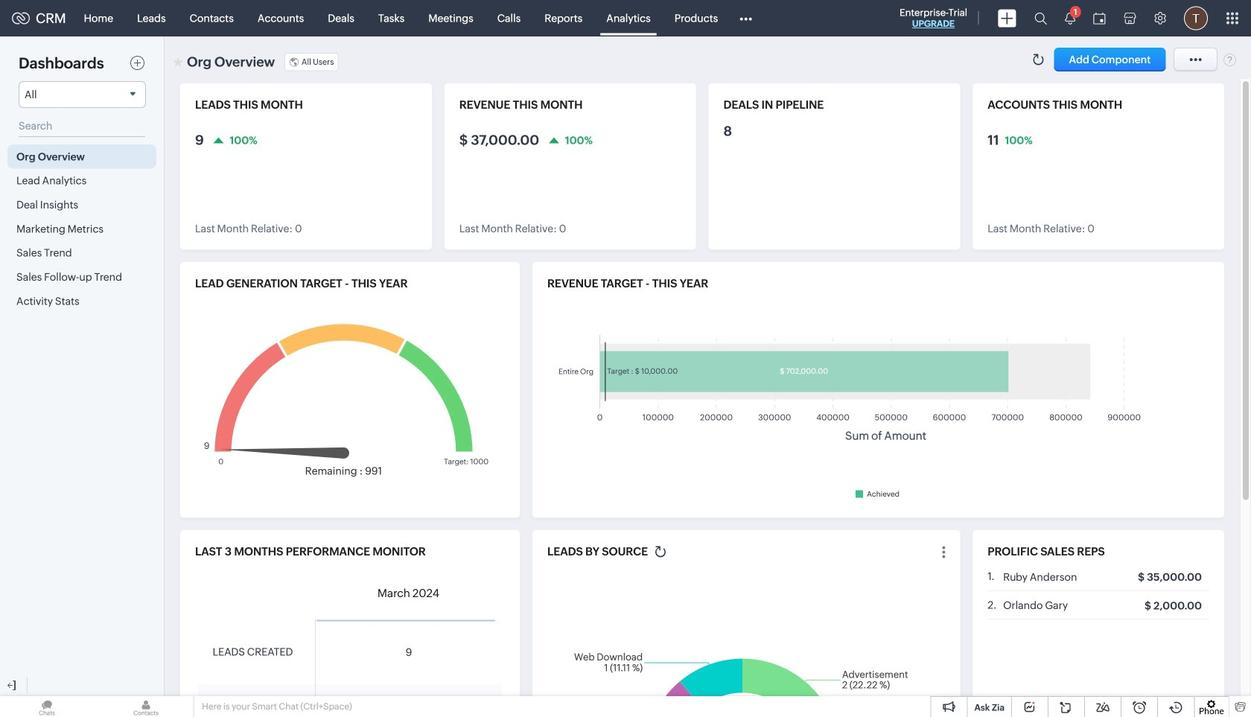 Task type: locate. For each thing, give the bounding box(es) containing it.
logo image
[[12, 12, 30, 24]]

help image
[[1224, 53, 1237, 66]]

chats image
[[0, 697, 94, 718]]

None button
[[1055, 48, 1167, 72]]

None field
[[19, 81, 146, 108]]

create menu image
[[999, 9, 1017, 27]]

contacts image
[[99, 697, 193, 718]]

signals element
[[1057, 0, 1085, 37]]

Other Modules field
[[730, 6, 763, 30]]

search image
[[1035, 12, 1048, 25]]



Task type: vqa. For each thing, say whether or not it's contained in the screenshot.
Leads to the right
no



Task type: describe. For each thing, give the bounding box(es) containing it.
profile image
[[1185, 6, 1209, 30]]

calendar image
[[1094, 12, 1107, 24]]

profile element
[[1176, 0, 1218, 36]]

search element
[[1026, 0, 1057, 37]]

create menu element
[[990, 0, 1026, 36]]

Search text field
[[19, 116, 145, 137]]



